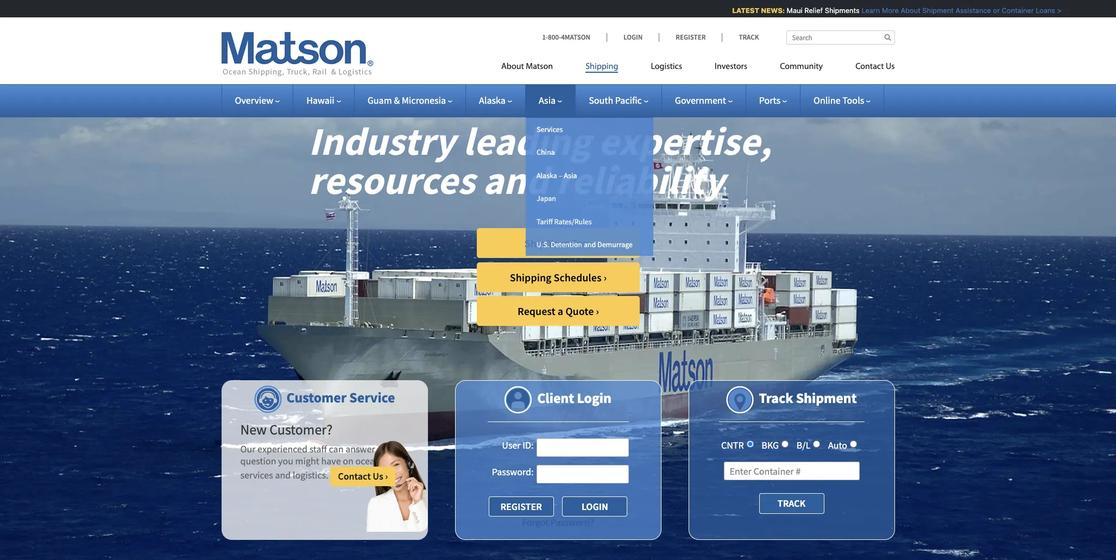Task type: locate. For each thing, give the bounding box(es) containing it.
industry
[[309, 116, 455, 166]]

us down "search" icon in the right of the page
[[886, 62, 895, 71]]

1 horizontal spatial login
[[624, 33, 643, 42]]

1 horizontal spatial contact
[[856, 62, 884, 71]]

1 vertical spatial shipment
[[796, 389, 857, 407]]

0 horizontal spatial and
[[483, 155, 548, 205]]

1 horizontal spatial shipping
[[586, 62, 618, 71]]

0 vertical spatial asia
[[539, 94, 556, 106]]

client
[[537, 389, 574, 407]]

blue matson logo with ocean, shipping, truck, rail and logistics written beneath it. image
[[221, 32, 373, 77]]

0 horizontal spatial about
[[501, 62, 524, 71]]

register link down password:
[[489, 496, 554, 517]]

image of smiling customer service agent ready to help. image
[[366, 441, 428, 532]]

loans
[[1030, 6, 1049, 15]]

track up bkg radio
[[759, 389, 793, 407]]

0 vertical spatial alaska
[[479, 94, 506, 106]]

asia right –
[[564, 170, 577, 180]]

Enter Container # text field
[[724, 462, 860, 480]]

us inside top menu navigation
[[886, 62, 895, 71]]

pacific
[[615, 94, 642, 106]]

us
[[886, 62, 895, 71], [373, 470, 383, 483]]

1 vertical spatial alaska
[[537, 170, 557, 180]]

latest
[[726, 6, 753, 15]]

1 vertical spatial shipping
[[510, 271, 552, 284]]

1 horizontal spatial us
[[886, 62, 895, 71]]

register up forgot
[[501, 500, 542, 513]]

shipment up b/l radio
[[796, 389, 857, 407]]

contact up tools on the top of the page
[[856, 62, 884, 71]]

› right schedules
[[604, 271, 607, 284]]

0 horizontal spatial login
[[577, 389, 612, 407]]

shipping schedules ›
[[510, 271, 607, 284]]

china
[[537, 147, 555, 157]]

shipping up south
[[586, 62, 618, 71]]

on
[[343, 455, 354, 467]]

0 horizontal spatial register link
[[489, 496, 554, 517]]

services
[[537, 124, 563, 134]]

us down ocean
[[373, 470, 383, 483]]

ship
[[525, 236, 546, 250]]

industry leading expertise, resources and reliability
[[309, 116, 772, 205]]

shipment left "assistance"
[[916, 6, 947, 15]]

user id:
[[502, 439, 534, 451]]

track for track shipment
[[759, 389, 793, 407]]

shipping
[[586, 62, 618, 71], [510, 271, 552, 284]]

ports
[[759, 94, 781, 106]]

contact us › link
[[330, 467, 396, 486]]

ports link
[[759, 94, 787, 106]]

register link up top menu navigation
[[659, 33, 722, 42]]

0 horizontal spatial asia
[[539, 94, 556, 106]]

0 vertical spatial track
[[739, 33, 759, 42]]

bkg
[[762, 439, 779, 451]]

1 vertical spatial about
[[501, 62, 524, 71]]

BKG radio
[[782, 441, 789, 448]]

1 vertical spatial contact
[[338, 470, 371, 483]]

a
[[558, 304, 563, 318]]

alaska – asia
[[537, 170, 577, 180]]

learn more about shipment assistance or container loans > link
[[855, 6, 1055, 15]]

id:
[[523, 439, 534, 451]]

user
[[502, 439, 521, 451]]

password?
[[551, 516, 594, 529]]

online tools link
[[814, 94, 871, 106]]

contact us ›
[[338, 470, 388, 483]]

0 vertical spatial register
[[676, 33, 706, 42]]

news:
[[755, 6, 779, 15]]

shipping up 'request'
[[510, 271, 552, 284]]

None search field
[[786, 30, 895, 45]]

0 horizontal spatial shipping
[[510, 271, 552, 284]]

about left matson
[[501, 62, 524, 71]]

1 vertical spatial track
[[759, 389, 793, 407]]

None button
[[562, 496, 628, 517]]

logistics.
[[293, 469, 328, 481]]

services link
[[526, 118, 653, 141]]

0 vertical spatial us
[[886, 62, 895, 71]]

asia up services
[[539, 94, 556, 106]]

shipments
[[819, 6, 853, 15]]

&
[[394, 94, 400, 106]]

track
[[739, 33, 759, 42], [759, 389, 793, 407], [778, 497, 806, 510]]

800-
[[548, 33, 561, 42]]

japan link
[[526, 187, 653, 210]]

1 horizontal spatial register link
[[659, 33, 722, 42]]

guam
[[368, 94, 392, 106]]

about
[[894, 6, 914, 15], [501, 62, 524, 71]]

track down latest
[[739, 33, 759, 42]]

1 vertical spatial register
[[501, 500, 542, 513]]

login right client
[[577, 389, 612, 407]]

staff
[[309, 443, 327, 455]]

shipping schedules › link
[[477, 262, 640, 292]]

community
[[780, 62, 823, 71]]

your
[[548, 236, 569, 250]]

contact for contact us ›
[[338, 470, 371, 483]]

register up top menu navigation
[[676, 33, 706, 42]]

services and
[[240, 469, 291, 481]]

0 vertical spatial about
[[894, 6, 914, 15]]

search image
[[885, 34, 891, 41]]

0 horizontal spatial contact
[[338, 470, 371, 483]]

4matson
[[561, 33, 590, 42]]

1 horizontal spatial and
[[584, 240, 596, 249]]

2 vertical spatial track
[[778, 497, 806, 510]]

alaska down about matson
[[479, 94, 506, 106]]

track down enter container # text field
[[778, 497, 806, 510]]

alaska left –
[[537, 170, 557, 180]]

1-
[[542, 33, 548, 42]]

investors
[[715, 62, 748, 71]]

1 horizontal spatial register
[[676, 33, 706, 42]]

more
[[876, 6, 893, 15]]

hawaii link
[[306, 94, 341, 106]]

1 vertical spatial asia
[[564, 170, 577, 180]]

0 horizontal spatial shipment
[[796, 389, 857, 407]]

expertise,
[[599, 116, 772, 166]]

login
[[624, 33, 643, 42], [577, 389, 612, 407]]

contact inside top menu navigation
[[856, 62, 884, 71]]

0 vertical spatial shipping
[[586, 62, 618, 71]]

u.s.
[[537, 240, 549, 249]]

top menu navigation
[[501, 57, 895, 79]]

0 horizontal spatial us
[[373, 470, 383, 483]]

1 horizontal spatial alaska
[[537, 170, 557, 180]]

track inside button
[[778, 497, 806, 510]]

any
[[377, 443, 392, 455]]

shipping inside top menu navigation
[[586, 62, 618, 71]]

us for contact us ›
[[373, 470, 383, 483]]

experienced
[[258, 443, 307, 455]]

› right quote
[[596, 304, 599, 318]]

tariff rates/rules link
[[526, 210, 653, 233]]

1 horizontal spatial shipment
[[916, 6, 947, 15]]

–
[[559, 170, 562, 180]]

track for track button
[[778, 497, 806, 510]]

customer?
[[270, 420, 333, 438]]

auto
[[828, 439, 847, 451]]

0 vertical spatial login
[[624, 33, 643, 42]]

and
[[483, 155, 548, 205], [584, 240, 596, 249]]

ocean
[[355, 455, 380, 467]]

shipping link
[[569, 57, 635, 79]]

User ID: text field
[[536, 438, 629, 457]]

login link
[[607, 33, 659, 42]]

0 horizontal spatial register
[[501, 500, 542, 513]]

guam & micronesia link
[[368, 94, 453, 106]]

china link
[[526, 141, 653, 164]]

1 vertical spatial and
[[584, 240, 596, 249]]

reliability
[[556, 155, 725, 205]]

about right more
[[894, 6, 914, 15]]

1 vertical spatial login
[[577, 389, 612, 407]]

1 vertical spatial us
[[373, 470, 383, 483]]

overview
[[235, 94, 273, 106]]

register for register link to the top
[[676, 33, 706, 42]]

online tools
[[814, 94, 864, 106]]

login up shipping link
[[624, 33, 643, 42]]

our experienced staff can answer any question you might have on ocean services and logistics.
[[240, 443, 392, 481]]

and inside industry leading expertise, resources and reliability
[[483, 155, 548, 205]]

forgot
[[522, 516, 549, 529]]

request a quote › link
[[477, 296, 640, 326]]

0 vertical spatial and
[[483, 155, 548, 205]]

contact down on
[[338, 470, 371, 483]]

0 horizontal spatial alaska
[[479, 94, 506, 106]]

container
[[996, 6, 1028, 15]]

new customer?
[[240, 420, 333, 438]]

0 vertical spatial shipment
[[916, 6, 947, 15]]

hawaii
[[306, 94, 334, 106]]

1 horizontal spatial asia
[[564, 170, 577, 180]]

0 vertical spatial contact
[[856, 62, 884, 71]]



Task type: describe. For each thing, give the bounding box(es) containing it.
relief
[[798, 6, 817, 15]]

client login
[[537, 389, 612, 407]]

1 horizontal spatial about
[[894, 6, 914, 15]]

can
[[329, 443, 344, 455]]

b/l
[[797, 439, 811, 451]]

alaska link
[[479, 94, 512, 106]]

maui
[[781, 6, 796, 15]]

community link
[[764, 57, 839, 79]]

alaska – asia link
[[526, 164, 653, 187]]

japan
[[537, 193, 556, 203]]

Password: password field
[[536, 465, 629, 483]]

government link
[[675, 94, 733, 106]]

register for bottom register link
[[501, 500, 542, 513]]

leading
[[463, 116, 591, 166]]

south pacific
[[589, 94, 642, 106]]

Auto radio
[[850, 441, 857, 448]]

track link
[[722, 33, 759, 42]]

about matson link
[[501, 57, 569, 79]]

B/L radio
[[813, 441, 820, 448]]

tools
[[843, 94, 864, 106]]

or
[[987, 6, 994, 15]]

micronesia
[[402, 94, 446, 106]]

us for contact us
[[886, 62, 895, 71]]

online
[[814, 94, 841, 106]]

demurrage
[[598, 240, 633, 249]]

› inside "link"
[[596, 304, 599, 318]]

ship your car ›
[[525, 236, 592, 250]]

0 vertical spatial register link
[[659, 33, 722, 42]]

track shipment
[[759, 389, 857, 407]]

service
[[349, 388, 395, 406]]

track for 'track' link
[[739, 33, 759, 42]]

track button
[[759, 493, 824, 514]]

request
[[518, 304, 556, 318]]

asia link
[[539, 94, 562, 106]]

rates/rules
[[554, 216, 592, 226]]

contact us
[[856, 62, 895, 71]]

cntr
[[721, 439, 744, 451]]

1 vertical spatial register link
[[489, 496, 554, 517]]

quote
[[566, 304, 594, 318]]

about matson
[[501, 62, 553, 71]]

detention
[[551, 240, 582, 249]]

overview link
[[235, 94, 280, 106]]

you
[[278, 455, 293, 467]]

our
[[240, 443, 256, 455]]

1-800-4matson
[[542, 33, 590, 42]]

might
[[295, 455, 319, 467]]

ship your car › link
[[477, 228, 640, 258]]

answer
[[346, 443, 375, 455]]

logistics link
[[635, 57, 699, 79]]

customer
[[287, 388, 347, 406]]

>
[[1051, 6, 1055, 15]]

alaska for alaska
[[479, 94, 506, 106]]

CNTR radio
[[747, 441, 754, 448]]

tariff rates/rules
[[537, 216, 592, 226]]

south
[[589, 94, 613, 106]]

learn
[[855, 6, 874, 15]]

assistance
[[949, 6, 985, 15]]

resources
[[309, 155, 475, 205]]

and inside u.s. detention and demurrage link
[[584, 240, 596, 249]]

1-800-4matson link
[[542, 33, 607, 42]]

forgot password? link
[[522, 516, 594, 529]]

shipping for shipping
[[586, 62, 618, 71]]

› right the car
[[589, 236, 592, 250]]

question
[[240, 455, 276, 467]]

customer service
[[287, 388, 395, 406]]

shipping for shipping schedules ›
[[510, 271, 552, 284]]

contact for contact us
[[856, 62, 884, 71]]

car
[[571, 236, 587, 250]]

Search search field
[[786, 30, 895, 45]]

logistics
[[651, 62, 682, 71]]

request a quote ›
[[518, 304, 599, 318]]

u.s. detention and demurrage link
[[526, 233, 653, 256]]

about inside top menu navigation
[[501, 62, 524, 71]]

guam & micronesia
[[368, 94, 446, 106]]

alaska for alaska – asia
[[537, 170, 557, 180]]

have
[[321, 455, 341, 467]]

government
[[675, 94, 726, 106]]

schedules
[[554, 271, 602, 284]]

investors link
[[699, 57, 764, 79]]

› down any
[[385, 470, 388, 483]]

new
[[240, 420, 267, 438]]



Task type: vqa. For each thing, say whether or not it's contained in the screenshot.
Alaska – Asia LINK at the top
yes



